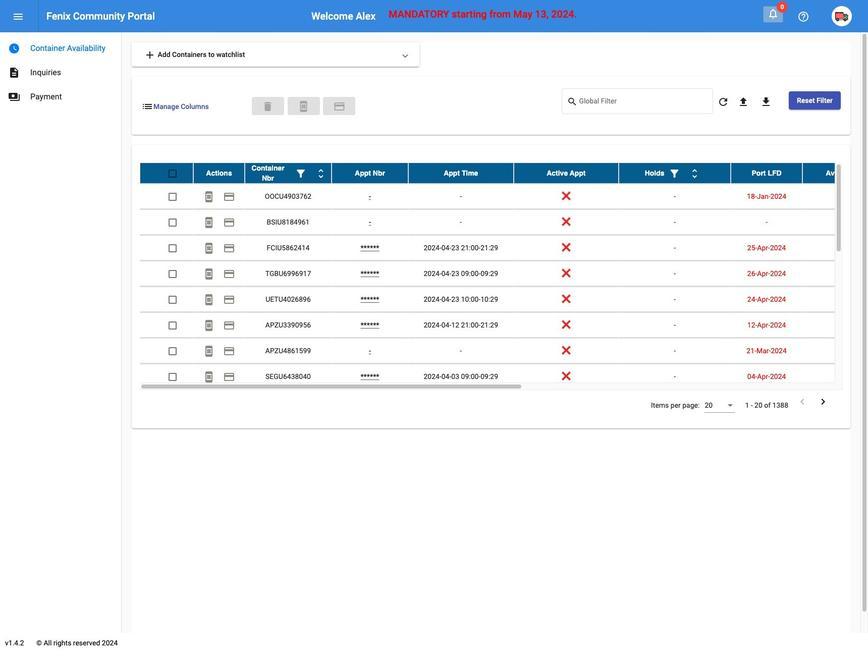 Task type: vqa. For each thing, say whether or not it's contained in the screenshot.
seventh 07-
no



Task type: locate. For each thing, give the bounding box(es) containing it.
3 cell from the top
[[803, 235, 869, 261]]

3 column header from the left
[[332, 163, 409, 183]]

1 cell from the top
[[803, 184, 869, 209]]

column header
[[193, 163, 245, 183], [245, 163, 332, 183], [332, 163, 409, 183], [409, 163, 514, 183], [514, 163, 619, 183], [619, 163, 731, 183], [731, 163, 803, 183], [803, 163, 869, 183]]

7 cell from the top
[[803, 338, 869, 364]]

4 cell from the top
[[803, 261, 869, 286]]

row
[[140, 163, 869, 184], [140, 184, 869, 210], [140, 210, 869, 235], [140, 235, 869, 261], [140, 261, 869, 287], [140, 287, 869, 313], [140, 313, 869, 338], [140, 338, 869, 364], [140, 364, 869, 390]]

grid
[[140, 163, 869, 390]]

navigation
[[0, 32, 121, 109]]

5 column header from the left
[[514, 163, 619, 183]]

no color image
[[768, 8, 780, 20], [12, 11, 24, 23], [798, 11, 810, 23], [8, 42, 20, 55], [144, 49, 156, 61], [738, 96, 750, 108], [760, 96, 773, 108], [298, 100, 310, 113], [689, 168, 701, 180], [223, 191, 235, 203], [223, 217, 235, 229], [203, 294, 215, 306], [223, 294, 235, 306], [203, 320, 215, 332]]

no color image
[[8, 67, 20, 79], [8, 91, 20, 103], [567, 96, 579, 108], [717, 96, 730, 108], [141, 100, 154, 113], [334, 100, 346, 113], [295, 168, 307, 180], [315, 168, 327, 180], [669, 168, 681, 180], [203, 191, 215, 203], [203, 217, 215, 229], [203, 243, 215, 255], [223, 243, 235, 255], [203, 268, 215, 280], [223, 268, 235, 280], [223, 320, 235, 332], [203, 346, 215, 358], [223, 346, 235, 358], [203, 371, 215, 383], [223, 371, 235, 383], [797, 396, 809, 408], [818, 396, 830, 408]]

cell
[[803, 184, 869, 209], [803, 210, 869, 235], [803, 235, 869, 261], [803, 261, 869, 286], [803, 287, 869, 312], [803, 313, 869, 338], [803, 338, 869, 364], [803, 364, 869, 389]]

Global Watchlist Filter field
[[579, 99, 708, 107]]

2 column header from the left
[[245, 163, 332, 183]]

1 column header from the left
[[193, 163, 245, 183]]

1 row from the top
[[140, 163, 869, 184]]



Task type: describe. For each thing, give the bounding box(es) containing it.
4 row from the top
[[140, 235, 869, 261]]

7 row from the top
[[140, 313, 869, 338]]

3 row from the top
[[140, 210, 869, 235]]

4 column header from the left
[[409, 163, 514, 183]]

8 cell from the top
[[803, 364, 869, 389]]

8 row from the top
[[140, 338, 869, 364]]

6 row from the top
[[140, 287, 869, 313]]

delete image
[[262, 100, 274, 113]]

2 cell from the top
[[803, 210, 869, 235]]

7 column header from the left
[[731, 163, 803, 183]]

6 column header from the left
[[619, 163, 731, 183]]

no color image inside 'column header'
[[689, 168, 701, 180]]

8 column header from the left
[[803, 163, 869, 183]]

9 row from the top
[[140, 364, 869, 390]]

5 cell from the top
[[803, 287, 869, 312]]

5 row from the top
[[140, 261, 869, 287]]

2 row from the top
[[140, 184, 869, 210]]

6 cell from the top
[[803, 313, 869, 338]]



